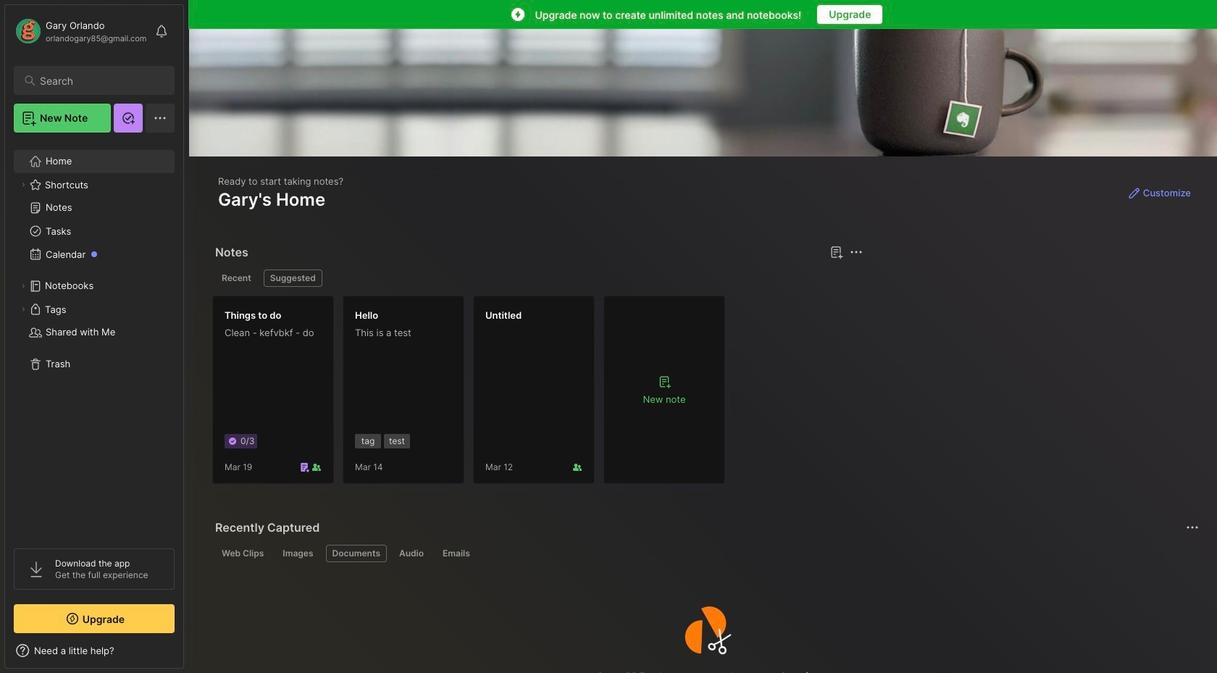 Task type: describe. For each thing, give the bounding box(es) containing it.
2 tab list from the top
[[215, 545, 1197, 562]]

main element
[[0, 0, 188, 673]]

expand tags image
[[19, 305, 28, 314]]

click to collapse image
[[183, 646, 194, 664]]

WHAT'S NEW field
[[5, 639, 183, 662]]

tree inside main element
[[5, 141, 183, 535]]

0 horizontal spatial more actions image
[[848, 243, 865, 261]]

1 tab list from the top
[[215, 270, 861, 287]]

1 vertical spatial more actions field
[[1182, 517, 1203, 538]]



Task type: locate. For each thing, give the bounding box(es) containing it.
more actions image
[[848, 243, 865, 261], [1184, 519, 1201, 536]]

None search field
[[40, 72, 162, 89]]

expand notebooks image
[[19, 282, 28, 291]]

1 vertical spatial tab list
[[215, 545, 1197, 562]]

row group
[[212, 296, 734, 493]]

0 vertical spatial more actions field
[[847, 242, 867, 262]]

1 horizontal spatial more actions field
[[1182, 517, 1203, 538]]

1 horizontal spatial more actions image
[[1184, 519, 1201, 536]]

More actions field
[[847, 242, 867, 262], [1182, 517, 1203, 538]]

Account field
[[14, 17, 147, 46]]

tab list
[[215, 270, 861, 287], [215, 545, 1197, 562]]

none search field inside main element
[[40, 72, 162, 89]]

Search text field
[[40, 74, 162, 88]]

0 vertical spatial tab list
[[215, 270, 861, 287]]

tab
[[215, 270, 258, 287], [264, 270, 322, 287], [215, 545, 270, 562], [276, 545, 320, 562], [326, 545, 387, 562], [393, 545, 430, 562], [436, 545, 477, 562]]

1 vertical spatial more actions image
[[1184, 519, 1201, 536]]

tree
[[5, 141, 183, 535]]

0 vertical spatial more actions image
[[848, 243, 865, 261]]

0 horizontal spatial more actions field
[[847, 242, 867, 262]]



Task type: vqa. For each thing, say whether or not it's contained in the screenshot.
'Main' element
yes



